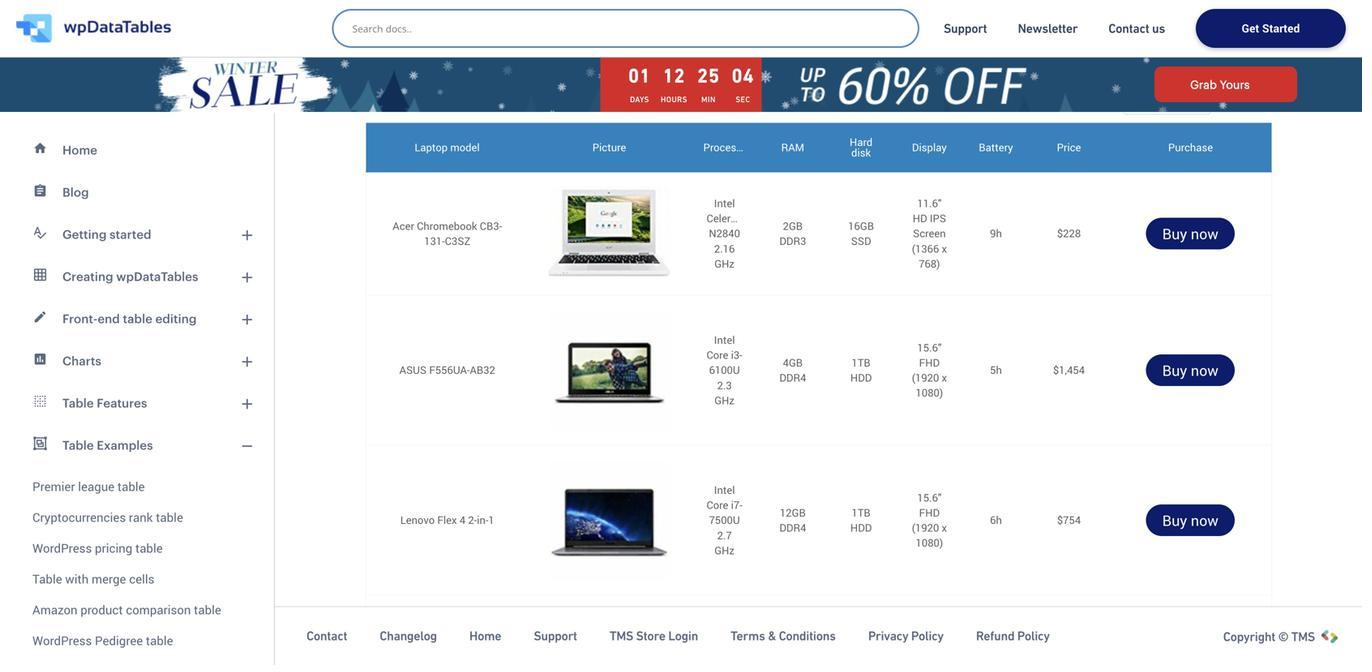 Task type: vqa. For each thing, say whether or not it's contained in the screenshot.
first the now from the bottom of the page
yes



Task type: locate. For each thing, give the bounding box(es) containing it.
copyright © tms
[[1224, 629, 1316, 644]]

table down charts
[[62, 396, 94, 410]]

0 vertical spatial 1080)
[[916, 385, 943, 400]]

cb3-
[[480, 219, 502, 233]]

1 vertical spatial ghz
[[715, 393, 735, 407]]

x for 5h
[[942, 370, 947, 385]]

buy for 754
[[1163, 510, 1188, 530]]

x left 5h at the bottom of page
[[942, 370, 947, 385]]

1 fhd from the top
[[919, 355, 940, 370]]

0 vertical spatial ddr4
[[780, 370, 807, 385]]

home link right changelog
[[470, 628, 501, 644]]

support link
[[944, 20, 987, 36], [534, 628, 577, 644]]

1 core from the top
[[707, 348, 729, 362]]

1 intel from the top
[[714, 196, 735, 211]]

1tb for 8gb ddr4
[[852, 643, 871, 658]]

1 vertical spatial (1920
[[912, 520, 939, 535]]

1 vertical spatial ddr4
[[780, 520, 807, 535]]

25
[[697, 64, 720, 87]]

1 vertical spatial contact
[[307, 629, 347, 643]]

0 vertical spatial table
[[62, 396, 94, 410]]

intel up celeron
[[714, 196, 735, 211]]

privacy policy
[[869, 629, 944, 643]]

2 vertical spatial table
[[32, 571, 62, 587]]

2 vertical spatial x
[[942, 520, 947, 535]]

cryptocurrencies rank table
[[32, 509, 183, 526]]

now
[[1191, 224, 1219, 243], [1191, 360, 1219, 380], [1191, 510, 1219, 530]]

2 1tb from the top
[[852, 505, 871, 520]]

table for wordpress pedigree table
[[146, 632, 173, 649]]

1 horizontal spatial support
[[944, 21, 987, 36]]

core up the 6100u
[[707, 348, 729, 362]]

3 intel from the top
[[714, 483, 735, 497]]

policy for privacy policy
[[912, 629, 944, 643]]

grab yours
[[1191, 78, 1250, 91]]

3 now from the top
[[1191, 510, 1219, 530]]

fhd inside 14.2" fhd (1920
[[919, 643, 940, 658]]

home right changelog
[[470, 629, 501, 643]]

0 horizontal spatial support
[[534, 629, 577, 643]]

2 vertical spatial 1tb
[[852, 643, 871, 658]]

0 vertical spatial buy now
[[1163, 224, 1219, 243]]

2 core from the top
[[707, 498, 729, 512]]

wordpress pedigree table
[[32, 632, 173, 649]]

sec
[[736, 95, 751, 104]]

picture: activate to sort column ascending element
[[528, 123, 691, 172]]

cryptocurrencies rank table link
[[10, 502, 264, 533]]

terms & conditions link
[[731, 628, 836, 644]]

hard disk: activate to sort column ascending element
[[827, 123, 896, 172]]

asus f556ua-ab32
[[400, 363, 495, 377]]

1 policy from the left
[[912, 629, 944, 643]]

1 hdd from the top
[[851, 370, 872, 385]]

intel core i5- 8250u (up
[[707, 613, 743, 665]]

contact for contact
[[307, 629, 347, 643]]

14.2" fhd (1920
[[912, 628, 947, 665]]

home link up blog
[[10, 129, 264, 171]]

0 horizontal spatial tms
[[610, 629, 634, 643]]

1 vertical spatial now
[[1191, 360, 1219, 380]]

(1920 left 5h at the bottom of page
[[912, 370, 939, 385]]

0 vertical spatial (1920
[[912, 370, 939, 385]]

celeron
[[707, 211, 743, 226]]

15.6" fhd (1920 x 1080) left 6h
[[912, 490, 947, 550]]

refund
[[976, 629, 1015, 643]]

2 vertical spatial 1tb hdd
[[851, 643, 872, 665]]

i7-
[[731, 498, 743, 512]]

2 fhd from the top
[[919, 505, 940, 520]]

table features
[[62, 396, 147, 410]]

&
[[768, 629, 776, 643]]

wordpress for wordpress pricing table
[[32, 540, 92, 556]]

2 15.6" fhd (1920 x 1080) from the top
[[912, 490, 947, 550]]

intel for n2840
[[714, 196, 735, 211]]

2 buy now from the top
[[1163, 360, 1219, 380]]

1 15.6" from the top
[[918, 340, 942, 355]]

started
[[110, 227, 151, 241]]

1 vertical spatial core
[[707, 498, 729, 512]]

table down comparison
[[146, 632, 173, 649]]

ghz down 2.16
[[715, 256, 735, 271]]

ghz for intel core i3- 6100u 2.3 ghz
[[715, 393, 735, 407]]

2 policy from the left
[[1018, 629, 1050, 643]]

fhd down "14.2""
[[919, 643, 940, 658]]

hdd right 12gb ddr4
[[851, 520, 872, 535]]

2 vertical spatial ddr4
[[780, 658, 807, 665]]

premier league table
[[32, 478, 145, 495]]

0 vertical spatial support link
[[944, 20, 987, 36]]

2.7
[[717, 528, 732, 542]]

0 vertical spatial 1tb
[[852, 355, 871, 370]]

tms left the store
[[610, 629, 634, 643]]

0 vertical spatial buy
[[1163, 224, 1188, 243]]

table for wordpress pricing table
[[135, 540, 163, 556]]

intel up "i3-"
[[714, 333, 735, 347]]

8gb
[[783, 643, 803, 658]]

2 vertical spatial ghz
[[715, 543, 735, 557]]

3 hdd from the top
[[851, 658, 872, 665]]

2 vertical spatial buy
[[1163, 510, 1188, 530]]

1tb hdd right "conditions"
[[851, 643, 872, 665]]

1tb hdd right 4gb ddr4
[[851, 355, 872, 385]]

login
[[668, 629, 698, 643]]

2 15.6" from the top
[[918, 490, 942, 505]]

1 buy now from the top
[[1163, 224, 1219, 243]]

15.6" fhd (1920 x 1080) left 5h at the bottom of page
[[912, 340, 947, 400]]

intel up i5-
[[714, 613, 735, 628]]

editing
[[155, 311, 197, 326]]

1 vertical spatial x
[[942, 370, 947, 385]]

1 vertical spatial home link
[[470, 628, 501, 644]]

2 intel from the top
[[714, 333, 735, 347]]

0 vertical spatial core
[[707, 348, 729, 362]]

9h
[[990, 226, 1002, 241]]

core inside intel core i3- 6100u 2.3 ghz
[[707, 348, 729, 362]]

ghz down 2.3
[[715, 393, 735, 407]]

wordpress up with
[[32, 540, 92, 556]]

1 15.6" fhd (1920 x 1080) from the top
[[912, 340, 947, 400]]

grab yours link
[[1155, 67, 1298, 102]]

3 buy now from the top
[[1163, 510, 1219, 530]]

core for 6100u
[[707, 348, 729, 362]]

intel core i3- 6100u 2.3 ghz
[[707, 333, 743, 407]]

entries
[[1224, 92, 1260, 106]]

2 vertical spatial core
[[707, 628, 729, 643]]

table left with
[[32, 571, 62, 587]]

Search form search field
[[352, 17, 908, 40]]

buy
[[1163, 224, 1188, 243], [1163, 360, 1188, 380], [1163, 510, 1188, 530]]

3 core from the top
[[707, 628, 729, 643]]

1 horizontal spatial contact
[[1109, 21, 1150, 36]]

fhd left 5h at the bottom of page
[[919, 355, 940, 370]]

12
[[663, 64, 686, 87]]

1 vertical spatial 15.6" fhd (1920 x 1080)
[[912, 490, 947, 550]]

wordpress
[[32, 540, 92, 556], [32, 632, 92, 649]]

3 ddr4 from the top
[[780, 658, 807, 665]]

1 vertical spatial 1080)
[[916, 535, 943, 550]]

0 vertical spatial hdd
[[851, 370, 872, 385]]

2 vertical spatial hdd
[[851, 658, 872, 665]]

1 ddr4 from the top
[[780, 370, 807, 385]]

newsletter link
[[1018, 20, 1078, 36]]

lenovo flex 4 2-in-1
[[400, 513, 495, 527]]

buy now link
[[1146, 218, 1235, 249], [1146, 354, 1235, 386], [1146, 504, 1235, 536]]

intel for i5-
[[714, 613, 735, 628]]

0 horizontal spatial home
[[62, 143, 97, 157]]

1 vertical spatial buy
[[1163, 360, 1188, 380]]

lap1 150x117.jpg image
[[549, 186, 670, 281]]

2 vertical spatial fhd
[[919, 643, 940, 658]]

2 now from the top
[[1191, 360, 1219, 380]]

core inside "intel core i7- 7500u 2.7 ghz"
[[707, 498, 729, 512]]

1 1tb from the top
[[852, 355, 871, 370]]

blog link
[[10, 171, 264, 213]]

3 1tb hdd from the top
[[851, 643, 872, 665]]

contact us
[[1109, 21, 1165, 36]]

x right (1366
[[942, 241, 947, 256]]

league
[[78, 478, 115, 495]]

us
[[1153, 21, 1165, 36]]

end
[[98, 311, 120, 326]]

1 vertical spatial buy now link
[[1146, 354, 1235, 386]]

intel inside intel core i5- 8250u (up
[[714, 613, 735, 628]]

(1366
[[912, 241, 939, 256]]

terms
[[731, 629, 765, 643]]

ddr4 down 4gb
[[780, 370, 807, 385]]

ddr4
[[780, 370, 807, 385], [780, 520, 807, 535], [780, 658, 807, 665]]

2 x from the top
[[942, 370, 947, 385]]

1tb for 12gb ddr4
[[852, 505, 871, 520]]

15.6" fhd (1920 x 1080)
[[912, 340, 947, 400], [912, 490, 947, 550]]

hdd
[[851, 370, 872, 385], [851, 520, 872, 535], [851, 658, 872, 665]]

1 x from the top
[[942, 241, 947, 256]]

1tb right 4gb
[[852, 355, 871, 370]]

ghz for intel core i7- 7500u 2.7 ghz
[[715, 543, 735, 557]]

columns
[[399, 54, 444, 69]]

support for right support link
[[944, 21, 987, 36]]

ram
[[782, 140, 805, 155]]

price: activate to sort column ascending element
[[1029, 123, 1110, 172]]

c3sz
[[445, 234, 471, 248]]

1tb right 12gb
[[852, 505, 871, 520]]

1 vertical spatial fhd
[[919, 505, 940, 520]]

1tb hdd
[[851, 355, 872, 385], [851, 505, 872, 535], [851, 643, 872, 665]]

intel core i7- 7500u 2.7 ghz
[[707, 483, 743, 557]]

3 1tb from the top
[[852, 643, 871, 658]]

1tb hdd right 12gb ddr4
[[851, 505, 872, 535]]

2 1tb hdd from the top
[[851, 505, 872, 535]]

1 vertical spatial support
[[534, 629, 577, 643]]

2 ddr4 from the top
[[780, 520, 807, 535]]

hdd for 12gb ddr4
[[851, 520, 872, 535]]

ghz inside intel core i3- 6100u 2.3 ghz
[[715, 393, 735, 407]]

8250u
[[709, 643, 740, 658]]

core inside intel core i5- 8250u (up
[[707, 628, 729, 643]]

fhd left 6h
[[919, 505, 940, 520]]

fhd
[[919, 355, 940, 370], [919, 505, 940, 520], [919, 643, 940, 658]]

3 x from the top
[[942, 520, 947, 535]]

1 horizontal spatial tms
[[1292, 629, 1316, 644]]

1 now from the top
[[1191, 224, 1219, 243]]

(1920
[[912, 370, 939, 385], [912, 520, 939, 535]]

2 vertical spatial buy now link
[[1146, 504, 1235, 536]]

1 vertical spatial support link
[[534, 628, 577, 644]]

1 horizontal spatial policy
[[1018, 629, 1050, 643]]

0 vertical spatial buy now link
[[1146, 218, 1235, 249]]

battery: activate to sort column ascending element
[[964, 123, 1029, 172]]

ddr4 down 12gb
[[780, 520, 807, 535]]

1080) for 6h
[[916, 535, 943, 550]]

1 horizontal spatial support link
[[944, 20, 987, 36]]

intel inside "intel core i7- 7500u 2.7 ghz"
[[714, 483, 735, 497]]

6h
[[990, 513, 1002, 527]]

table right comparison
[[194, 601, 221, 618]]

wordpress for wordpress pedigree table
[[32, 632, 92, 649]]

table right rank
[[156, 509, 183, 526]]

ghz inside "intel core i7- 7500u 2.7 ghz"
[[715, 543, 735, 557]]

merge
[[92, 571, 126, 587]]

0 vertical spatial home
[[62, 143, 97, 157]]

comparison
[[126, 601, 191, 618]]

core for 8250u
[[707, 628, 729, 643]]

print button
[[482, 45, 555, 77]]

core up 7500u
[[707, 498, 729, 512]]

3 buy now link from the top
[[1146, 504, 1235, 536]]

1 vertical spatial buy now
[[1163, 360, 1219, 380]]

intel for i3-
[[714, 333, 735, 347]]

processor
[[704, 140, 752, 155]]

0 horizontal spatial policy
[[912, 629, 944, 643]]

0 vertical spatial wordpress
[[32, 540, 92, 556]]

4gb
[[783, 355, 803, 370]]

intel inside intel celeron n2840 2.16 ghz
[[714, 196, 735, 211]]

intel inside intel core i3- 6100u 2.3 ghz
[[714, 333, 735, 347]]

intel up i7-
[[714, 483, 735, 497]]

1 1tb hdd from the top
[[851, 355, 872, 385]]

2 1080) from the top
[[916, 535, 943, 550]]

12gb
[[780, 505, 806, 520]]

0 horizontal spatial home link
[[10, 129, 264, 171]]

(1920 left 6h
[[912, 520, 939, 535]]

contact for contact us
[[1109, 21, 1150, 36]]

2 ghz from the top
[[715, 393, 735, 407]]

support for the leftmost support link
[[534, 629, 577, 643]]

front-end table editing
[[62, 311, 197, 326]]

amazon
[[32, 601, 77, 618]]

1 vertical spatial wordpress
[[32, 632, 92, 649]]

0 vertical spatial support
[[944, 21, 987, 36]]

table up cells
[[135, 540, 163, 556]]

wpdatatables
[[116, 269, 198, 283]]

3 fhd from the top
[[919, 643, 940, 658]]

hdd right 4gb ddr4
[[851, 370, 872, 385]]

table up premier league table
[[62, 438, 94, 452]]

policy right "privacy"
[[912, 629, 944, 643]]

cryptocurrencies
[[32, 509, 126, 526]]

0 vertical spatial now
[[1191, 224, 1219, 243]]

0 vertical spatial 15.6"
[[918, 340, 942, 355]]

2 buy from the top
[[1163, 360, 1188, 380]]

policy right refund
[[1018, 629, 1050, 643]]

table for table with merge cells
[[32, 571, 62, 587]]

0 vertical spatial contact
[[1109, 21, 1150, 36]]

1 horizontal spatial home
[[470, 629, 501, 643]]

table for table examples
[[62, 438, 94, 452]]

1 horizontal spatial home link
[[470, 628, 501, 644]]

table examples link
[[10, 424, 264, 466]]

1 buy from the top
[[1163, 224, 1188, 243]]

x left 6h
[[942, 520, 947, 535]]

768)
[[919, 256, 940, 271]]

2 wordpress from the top
[[32, 632, 92, 649]]

policy for refund policy
[[1018, 629, 1050, 643]]

started
[[1263, 20, 1300, 36]]

2 vertical spatial buy now
[[1163, 510, 1219, 530]]

privacy policy link
[[869, 628, 944, 644]]

0 vertical spatial fhd
[[919, 355, 940, 370]]

15.6" fhd (1920 x 1080) for 5h
[[912, 340, 947, 400]]

2 hdd from the top
[[851, 520, 872, 535]]

ab32
[[470, 363, 495, 377]]

1 vertical spatial 15.6"
[[918, 490, 942, 505]]

home up blog
[[62, 143, 97, 157]]

1 ghz from the top
[[715, 256, 735, 271]]

1tb hdd for 12gb ddr4
[[851, 505, 872, 535]]

1 vertical spatial 1tb
[[852, 505, 871, 520]]

1 vertical spatial table
[[62, 438, 94, 452]]

0 vertical spatial x
[[942, 241, 947, 256]]

home
[[62, 143, 97, 157], [470, 629, 501, 643]]

ghz down 2.7
[[715, 543, 735, 557]]

table up cryptocurrencies rank table link
[[118, 478, 145, 495]]

1tb right "conditions"
[[852, 643, 871, 658]]

2 vertical spatial now
[[1191, 510, 1219, 530]]

1 wordpress from the top
[[32, 540, 92, 556]]

lap4 150x150.jpg image
[[549, 459, 670, 581]]

1 1080) from the top
[[916, 385, 943, 400]]

ddr4 down 8gb on the right of page
[[780, 658, 807, 665]]

creating wpdatatables link
[[10, 255, 264, 298]]

battery
[[979, 140, 1014, 155]]

wordpress down amazon
[[32, 632, 92, 649]]

1tb hdd for 4gb ddr4
[[851, 355, 872, 385]]

table right end
[[123, 311, 152, 326]]

2 (1920 from the top
[[912, 520, 939, 535]]

3 buy from the top
[[1163, 510, 1188, 530]]

tms right ©
[[1292, 629, 1316, 644]]

table
[[123, 311, 152, 326], [118, 478, 145, 495], [156, 509, 183, 526], [135, 540, 163, 556], [194, 601, 221, 618], [146, 632, 173, 649]]

0 horizontal spatial contact
[[307, 629, 347, 643]]

2 buy now link from the top
[[1146, 354, 1235, 386]]

0 vertical spatial 1tb hdd
[[851, 355, 872, 385]]

1 (1920 from the top
[[912, 370, 939, 385]]

4 intel from the top
[[714, 613, 735, 628]]

1 vertical spatial hdd
[[851, 520, 872, 535]]

0 vertical spatial ghz
[[715, 256, 735, 271]]

wordpress pricing table link
[[10, 533, 264, 564]]

1 buy now link from the top
[[1146, 218, 1235, 249]]

0 vertical spatial 15.6" fhd (1920 x 1080)
[[912, 340, 947, 400]]

core up 8250u
[[707, 628, 729, 643]]

hdd down "privacy"
[[851, 658, 872, 665]]

core for 7500u
[[707, 498, 729, 512]]

3 ghz from the top
[[715, 543, 735, 557]]

1 vertical spatial 1tb hdd
[[851, 505, 872, 535]]

ips
[[930, 211, 946, 226]]



Task type: describe. For each thing, give the bounding box(es) containing it.
f556ua-
[[429, 363, 470, 377]]

6100u
[[709, 363, 740, 377]]

newsletter
[[1018, 21, 1078, 36]]

4gb ddr4
[[780, 355, 807, 385]]

Search input search field
[[352, 17, 908, 40]]

table features link
[[10, 382, 264, 424]]

buy now for 228
[[1163, 224, 1219, 243]]

7500u
[[709, 513, 740, 527]]

conditions
[[779, 629, 836, 643]]

acer
[[393, 219, 414, 233]]

n2840
[[709, 226, 740, 241]]

print
[[515, 54, 540, 69]]

1080) for 5h
[[916, 385, 943, 400]]

processor: activate to sort column ascending element
[[691, 123, 759, 172]]

i3-
[[731, 348, 743, 362]]

lap3 150x120.jpg image
[[549, 610, 670, 665]]

chromebook
[[417, 219, 477, 233]]

0 horizontal spatial support link
[[534, 628, 577, 644]]

charts link
[[10, 340, 264, 382]]

purchase
[[1169, 140, 1213, 155]]

buy for 1,454
[[1163, 360, 1188, 380]]

15.6" fhd (1920 x 1080) for 6h
[[912, 490, 947, 550]]

terms & conditions
[[731, 629, 836, 643]]

purchase: activate to sort column ascending element
[[1110, 123, 1272, 172]]

picture
[[593, 140, 626, 155]]

fhd for 5h
[[919, 355, 940, 370]]

16gb ssd
[[849, 219, 874, 248]]

1tb hdd for 8gb ddr4
[[851, 643, 872, 665]]

table for cryptocurrencies rank table
[[156, 509, 183, 526]]

table for front-end table editing
[[123, 311, 152, 326]]

ddr4 for 4gb
[[780, 370, 807, 385]]

12gb ddr4
[[780, 505, 807, 535]]

(1920 for 5h
[[912, 370, 939, 385]]

0 vertical spatial home link
[[10, 129, 264, 171]]

buy now for 754
[[1163, 510, 1219, 530]]

columns button
[[366, 45, 472, 77]]

display: activate to sort column ascending element
[[896, 123, 964, 172]]

laptop model
[[415, 140, 480, 155]]

display
[[912, 140, 947, 155]]

hdd for 4gb ddr4
[[851, 370, 872, 385]]

buy now link for 754
[[1146, 504, 1235, 536]]

features
[[97, 396, 147, 410]]

front-
[[62, 311, 98, 326]]

table for table features
[[62, 396, 94, 410]]

grab
[[1191, 78, 1217, 91]]

disk
[[852, 145, 871, 160]]

buy now link for 1,454
[[1146, 354, 1235, 386]]

©
[[1279, 629, 1289, 644]]

asus
[[400, 363, 427, 377]]

laptop model: activate to sort column ascending element
[[366, 123, 528, 172]]

days
[[630, 95, 649, 104]]

2.16
[[714, 241, 735, 256]]

hd
[[913, 211, 928, 226]]

1 vertical spatial home
[[470, 629, 501, 643]]

2gb
[[783, 219, 803, 233]]

rank
[[129, 509, 153, 526]]

get started link
[[1196, 9, 1346, 48]]

table examples
[[62, 438, 153, 452]]

ddr4 for 12gb
[[780, 520, 807, 535]]

hdd for 8gb ddr4
[[851, 658, 872, 665]]

15.6" for 6h
[[918, 490, 942, 505]]

intel for i7-
[[714, 483, 735, 497]]

ddr4 for 8gb
[[780, 658, 807, 665]]

5h
[[990, 363, 1002, 377]]

getting started
[[62, 227, 151, 241]]

buy now link for 228
[[1146, 218, 1235, 249]]

2.3
[[717, 378, 732, 392]]

in-
[[477, 513, 489, 527]]

228
[[1063, 226, 1081, 241]]

now for 754
[[1191, 510, 1219, 530]]

11.6"
[[918, 196, 942, 211]]

now for 228
[[1191, 224, 1219, 243]]

wpdatatables - tables and charts manager wordpress plugin image
[[16, 14, 171, 43]]

yours
[[1220, 78, 1250, 91]]

getting
[[62, 227, 107, 241]]

front-end table editing link
[[10, 298, 264, 340]]

price
[[1057, 140, 1081, 155]]

lap2 150x150.jpg image
[[549, 309, 670, 431]]

ram: activate to sort column ascending element
[[759, 123, 827, 172]]

table with merge cells
[[32, 571, 155, 587]]

premier
[[32, 478, 75, 495]]

product
[[81, 601, 123, 618]]

intel celeron n2840 2.16 ghz
[[707, 196, 743, 271]]

contact link
[[307, 628, 347, 644]]

ghz inside intel celeron n2840 2.16 ghz
[[715, 256, 735, 271]]

(1920 for 6h
[[912, 520, 939, 535]]

pricing
[[95, 540, 132, 556]]

14.2"
[[918, 628, 942, 643]]

04
[[732, 64, 754, 87]]

get
[[1242, 20, 1260, 36]]

with
[[65, 571, 89, 587]]

table for premier league table
[[118, 478, 145, 495]]

hard
[[850, 135, 873, 149]]

754
[[1063, 513, 1081, 527]]

fhd for 6h
[[919, 505, 940, 520]]

131-
[[424, 234, 445, 248]]

i5-
[[731, 628, 743, 643]]

x for 6h
[[942, 520, 947, 535]]

1tb for 4gb ddr4
[[852, 355, 871, 370]]

buy for 228
[[1163, 224, 1188, 243]]

ddr3
[[780, 234, 807, 248]]

blog
[[62, 185, 89, 199]]

4
[[460, 513, 466, 527]]

now for 1,454
[[1191, 360, 1219, 380]]

getting started link
[[10, 213, 264, 255]]

amazon product comparison table link
[[10, 595, 264, 625]]

home inside "link"
[[62, 143, 97, 157]]

2gb ddr3
[[780, 219, 807, 248]]

buy now for 1,454
[[1163, 360, 1219, 380]]

16gb
[[849, 219, 874, 233]]

premier league table link
[[10, 466, 264, 502]]

x inside 11.6" hd ips screen (1366 x 768)
[[942, 241, 947, 256]]

refund policy
[[976, 629, 1050, 643]]

flex
[[437, 513, 457, 527]]

15.6" for 5h
[[918, 340, 942, 355]]

acer chromebook cb3- 131-c3sz
[[393, 219, 502, 248]]



